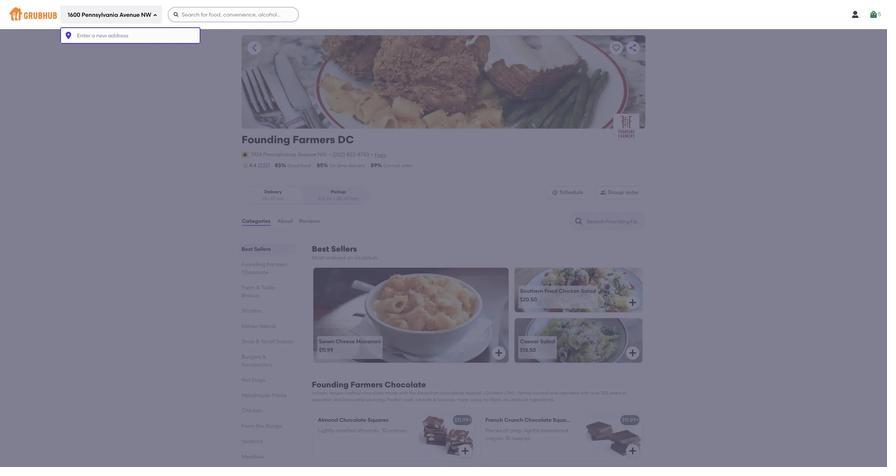 Task type: describe. For each thing, give the bounding box(es) containing it.
1924 pennsylvania avenue nw
[[251, 151, 327, 158]]

order for group order
[[626, 189, 640, 196]]

avenue for 1600 pennsylvania avenue nw
[[119, 11, 140, 18]]

meatless tab
[[242, 453, 294, 461]]

5 button
[[870, 8, 882, 21]]

years
[[610, 391, 621, 396]]

1 - from the left
[[482, 391, 484, 396]]

1924
[[251, 151, 262, 158]]

seven
[[319, 339, 335, 345]]

salad inside caesar salad $13.50
[[541, 339, 556, 345]]

the inside founding farmers chocolate artisan, house-crafted chocolate made with the american chocolatier legend - guittard (tm) - family-owned and operated with over 150 years of expertise and honorable sourcing. perfect melt, smooth & luscious, never waxy, no fillers, no artificial ingredients.
[[409, 391, 417, 396]]

schedule
[[560, 189, 584, 196]]

waxy,
[[471, 397, 483, 403]]

from the range
[[242, 423, 282, 430]]

founding farmers chocolate artisan, house-crafted chocolate made with the american chocolatier legend - guittard (tm) - family-owned and operated with over 150 years of expertise and honorable sourcing. perfect melt, smooth & luscious, never waxy, no fillers, no artificial ingredients.
[[312, 380, 627, 403]]

pennsylvania for 1600
[[82, 11, 118, 18]]

correct
[[384, 163, 400, 168]]

on time delivery
[[330, 163, 365, 168]]

5
[[879, 11, 882, 18]]

save this restaurant image
[[612, 43, 621, 52]]

best sellers tab
[[242, 246, 294, 253]]

group order
[[608, 189, 640, 196]]

10 inside pieces of crisp, lightly sweetened crepes. 10 ounces.
[[506, 436, 511, 442]]

farm & table breads tab
[[242, 284, 294, 300]]

0 horizontal spatial 10
[[382, 428, 387, 434]]

(222)
[[258, 162, 271, 169]]

macaroni
[[357, 339, 381, 345]]

(202)
[[333, 151, 345, 158]]

owned
[[534, 391, 548, 396]]

american
[[418, 391, 439, 396]]

pennsylvania for 1924
[[263, 151, 297, 158]]

save this restaurant button
[[610, 41, 624, 55]]

smooth
[[416, 397, 432, 403]]

ounces. inside pieces of crisp, lightly sweetened crepes. 10 ounces.
[[512, 436, 532, 442]]

search icon image
[[575, 217, 584, 226]]

farmers for founding farmers chocolate
[[267, 262, 288, 268]]

good
[[288, 163, 300, 168]]

mi
[[326, 196, 332, 201]]

burgers
[[242, 354, 261, 360]]

expertise
[[312, 397, 332, 403]]

1600
[[68, 11, 80, 18]]

crunch
[[505, 417, 524, 424]]

southern
[[521, 288, 544, 294]]

lightly
[[525, 428, 540, 434]]

$11.99 inside seven cheese macaroni $11.99
[[319, 347, 334, 354]]

burgers & sandwiches tab
[[242, 353, 294, 369]]

fees button
[[375, 151, 387, 159]]

over
[[591, 391, 600, 396]]

2 - from the left
[[516, 391, 518, 396]]

2 horizontal spatial •
[[371, 151, 373, 158]]

from the range tab
[[242, 423, 294, 430]]

delivery
[[348, 163, 365, 168]]

french crunch chocolate squares
[[486, 417, 574, 424]]

best for best sellers
[[242, 246, 253, 253]]

20–30
[[337, 196, 350, 201]]

hot
[[242, 377, 251, 384]]

about button
[[277, 208, 293, 235]]

pickup 0.5 mi • 20–30 min
[[318, 190, 359, 201]]

1 vertical spatial and
[[333, 397, 342, 403]]

chocolate for founding farmers chocolate
[[242, 270, 269, 276]]

soup & small salads
[[242, 339, 294, 345]]

sweetened
[[541, 428, 569, 434]]

family-
[[519, 391, 534, 396]]

best sellers
[[242, 246, 271, 253]]

starters
[[242, 308, 262, 314]]

0 horizontal spatial •
[[329, 151, 331, 158]]

seafood
[[242, 439, 263, 445]]

sandwiches
[[242, 362, 272, 368]]

85
[[317, 162, 323, 169]]

Search for food, convenience, alcohol... search field
[[168, 7, 299, 22]]

on
[[347, 255, 354, 261]]

caret left icon image
[[250, 43, 259, 52]]

roasted
[[336, 428, 356, 434]]

small
[[261, 339, 275, 345]]

time
[[337, 163, 347, 168]]

reviews button
[[299, 208, 321, 235]]

farm & table breads
[[242, 285, 275, 299]]

table
[[261, 285, 275, 291]]

entrée salads
[[242, 323, 277, 330]]

most
[[312, 255, 324, 261]]

founding farmers chocolate
[[242, 262, 288, 276]]

handmade
[[242, 393, 271, 399]]

food
[[301, 163, 311, 168]]

cheese
[[336, 339, 355, 345]]

crisp,
[[510, 428, 523, 434]]

people icon image
[[601, 190, 607, 196]]

lightly roasted almonds. 10 ounces.
[[318, 428, 408, 434]]

founding farmers dc
[[242, 133, 354, 146]]

soup
[[242, 339, 255, 345]]

83
[[275, 162, 281, 169]]

founding farmers chocolate tab
[[242, 261, 294, 277]]

hot dogs tab
[[242, 377, 294, 384]]

0 vertical spatial and
[[550, 391, 558, 396]]

farmers for founding farmers chocolate artisan, house-crafted chocolate made with the american chocolatier legend - guittard (tm) - family-owned and operated with over 150 years of expertise and honorable sourcing. perfect melt, smooth & luscious, never waxy, no fillers, no artificial ingredients.
[[351, 380, 383, 390]]

artificial
[[510, 397, 528, 403]]

french crunch chocolate squares image
[[587, 413, 643, 461]]

avenue for 1924 pennsylvania avenue nw
[[298, 151, 317, 158]]

chocolatier
[[440, 391, 465, 396]]

handmade pasta
[[242, 393, 287, 399]]

almonds.
[[357, 428, 380, 434]]

2 squares from the left
[[553, 417, 574, 424]]

melt,
[[404, 397, 415, 403]]

option group containing delivery 25–40 min
[[242, 186, 370, 205]]



Task type: vqa. For each thing, say whether or not it's contained in the screenshot.
order to the left
yes



Task type: locate. For each thing, give the bounding box(es) containing it.
chocolate
[[242, 270, 269, 276], [385, 380, 426, 390], [340, 417, 367, 424], [525, 417, 552, 424]]

Enter a new address search field
[[60, 27, 201, 44]]

+ for lightly roasted almonds. 10 ounces.
[[469, 417, 472, 424]]

southern fried chicken salad $20.50
[[521, 288, 597, 303]]

ordered
[[326, 255, 346, 261]]

salad inside "southern fried chicken salad $20.50"
[[582, 288, 597, 294]]

of left crisp,
[[504, 428, 509, 434]]

best inside best sellers most ordered on grubhub
[[312, 244, 329, 254]]

1 horizontal spatial •
[[333, 196, 335, 201]]

1 vertical spatial ounces.
[[512, 436, 532, 442]]

1 vertical spatial avenue
[[298, 151, 317, 158]]

avenue up "food"
[[298, 151, 317, 158]]

1 horizontal spatial +
[[637, 417, 640, 424]]

avenue inside button
[[298, 151, 317, 158]]

min inside the pickup 0.5 mi • 20–30 min
[[351, 196, 359, 201]]

with
[[399, 391, 408, 396], [581, 391, 590, 396]]

2 with from the left
[[581, 391, 590, 396]]

0 horizontal spatial $11.99 +
[[455, 417, 472, 424]]

best inside best sellers tab
[[242, 246, 253, 253]]

0 horizontal spatial chicken
[[242, 408, 263, 414]]

dc
[[338, 133, 354, 146]]

ingredients.
[[529, 397, 555, 403]]

pieces of crisp, lightly sweetened crepes. 10 ounces.
[[486, 428, 569, 442]]

option group
[[242, 186, 370, 205]]

order inside button
[[626, 189, 640, 196]]

0 horizontal spatial best
[[242, 246, 253, 253]]

1 horizontal spatial with
[[581, 391, 590, 396]]

1 horizontal spatial the
[[409, 391, 417, 396]]

$11.99 +
[[455, 417, 472, 424], [622, 417, 640, 424]]

chicken right fried
[[559, 288, 580, 294]]

crafted
[[345, 391, 361, 396]]

order right correct at the top left
[[402, 163, 413, 168]]

2 + from the left
[[637, 417, 640, 424]]

1 horizontal spatial ounces.
[[512, 436, 532, 442]]

1 horizontal spatial pennsylvania
[[263, 151, 297, 158]]

chocolate up roasted
[[340, 417, 367, 424]]

seven cheese macaroni $11.99
[[319, 339, 381, 354]]

• left (202)
[[329, 151, 331, 158]]

founding farmers dc logo image
[[614, 114, 640, 140]]

& up sandwiches
[[262, 354, 266, 360]]

min
[[276, 196, 285, 201], [351, 196, 359, 201]]

order right group
[[626, 189, 640, 196]]

822-
[[347, 151, 358, 158]]

1 horizontal spatial farmers
[[293, 133, 335, 146]]

2 vertical spatial founding
[[312, 380, 349, 390]]

with up melt,
[[399, 391, 408, 396]]

0 vertical spatial salads
[[259, 323, 277, 330]]

squares up sweetened
[[553, 417, 574, 424]]

the up melt,
[[409, 391, 417, 396]]

order for correct order
[[402, 163, 413, 168]]

founding inside founding farmers chocolate
[[242, 262, 266, 268]]

1 vertical spatial 10
[[506, 436, 511, 442]]

$11.99 for almond chocolate squares
[[455, 417, 469, 424]]

min inside delivery 25–40 min
[[276, 196, 285, 201]]

pennsylvania inside button
[[263, 151, 297, 158]]

1 horizontal spatial salad
[[582, 288, 597, 294]]

legend
[[466, 391, 481, 396]]

&
[[256, 285, 260, 291], [256, 339, 260, 345], [262, 354, 266, 360], [433, 397, 437, 403]]

4.4
[[249, 162, 257, 169]]

nw up enter a new address search field
[[141, 11, 151, 18]]

almond chocolate squares
[[318, 417, 389, 424]]

0 horizontal spatial min
[[276, 196, 285, 201]]

range
[[266, 423, 282, 430]]

1 horizontal spatial order
[[626, 189, 640, 196]]

0 horizontal spatial and
[[333, 397, 342, 403]]

delivery
[[265, 190, 282, 195]]

chocolate up melt,
[[385, 380, 426, 390]]

(tm)
[[505, 391, 515, 396]]

1 vertical spatial founding
[[242, 262, 266, 268]]

1 horizontal spatial -
[[516, 391, 518, 396]]

starters tab
[[242, 307, 294, 315]]

pasta
[[272, 393, 287, 399]]

0 vertical spatial avenue
[[119, 11, 140, 18]]

0 horizontal spatial nw
[[141, 11, 151, 18]]

ounces. right "almonds."
[[388, 428, 408, 434]]

0 vertical spatial 10
[[382, 428, 387, 434]]

sellers up on
[[331, 244, 357, 254]]

& inside founding farmers chocolate artisan, house-crafted chocolate made with the american chocolatier legend - guittard (tm) - family-owned and operated with over 150 years of expertise and honorable sourcing. perfect melt, smooth & luscious, never waxy, no fillers, no artificial ingredients.
[[433, 397, 437, 403]]

best sellers most ordered on grubhub
[[312, 244, 378, 261]]

0 horizontal spatial of
[[504, 428, 509, 434]]

nw for 1924 pennsylvania avenue nw
[[318, 151, 327, 158]]

1 vertical spatial salads
[[277, 339, 294, 345]]

0 horizontal spatial pennsylvania
[[82, 11, 118, 18]]

• right mi
[[333, 196, 335, 201]]

french
[[486, 417, 503, 424]]

sellers up founding farmers chocolate
[[254, 246, 271, 253]]

$20.50
[[521, 297, 537, 303]]

$13.50
[[521, 347, 536, 354]]

& right farm
[[256, 285, 260, 291]]

8783
[[358, 151, 370, 158]]

with left over
[[581, 391, 590, 396]]

0 horizontal spatial +
[[469, 417, 472, 424]]

pennsylvania up 83
[[263, 151, 297, 158]]

farmers inside founding farmers chocolate artisan, house-crafted chocolate made with the american chocolatier legend - guittard (tm) - family-owned and operated with over 150 years of expertise and honorable sourcing. perfect melt, smooth & luscious, never waxy, no fillers, no artificial ingredients.
[[351, 380, 383, 390]]

0 vertical spatial founding
[[242, 133, 290, 146]]

svg image
[[870, 10, 879, 19], [552, 190, 558, 196], [495, 349, 504, 358], [461, 447, 470, 456]]

0 horizontal spatial order
[[402, 163, 413, 168]]

0 horizontal spatial avenue
[[119, 11, 140, 18]]

sellers for best sellers most ordered on grubhub
[[331, 244, 357, 254]]

good food
[[288, 163, 311, 168]]

2 $11.99 + from the left
[[622, 417, 640, 424]]

1 vertical spatial order
[[626, 189, 640, 196]]

0 vertical spatial salad
[[582, 288, 597, 294]]

1 vertical spatial of
[[504, 428, 509, 434]]

no
[[484, 397, 489, 403], [504, 397, 509, 403]]

caesar salad $13.50
[[521, 339, 556, 354]]

0 horizontal spatial farmers
[[267, 262, 288, 268]]

$11.99 + for lightly roasted almonds. 10 ounces.
[[455, 417, 472, 424]]

chicken inside "southern fried chicken salad $20.50"
[[559, 288, 580, 294]]

& right soup
[[256, 339, 260, 345]]

the inside tab
[[256, 423, 264, 430]]

1 horizontal spatial 10
[[506, 436, 511, 442]]

almond
[[318, 417, 338, 424]]

categories button
[[242, 208, 271, 235]]

avenue up enter a new address search field
[[119, 11, 140, 18]]

& for farm
[[256, 285, 260, 291]]

avenue inside main navigation navigation
[[119, 11, 140, 18]]

pennsylvania right 1600
[[82, 11, 118, 18]]

& inside the "burgers & sandwiches"
[[262, 354, 266, 360]]

chocolate up farm
[[242, 270, 269, 276]]

farmers down best sellers tab
[[267, 262, 288, 268]]

0 vertical spatial pennsylvania
[[82, 11, 118, 18]]

0 horizontal spatial -
[[482, 391, 484, 396]]

10 down crisp,
[[506, 436, 511, 442]]

luscious,
[[438, 397, 456, 403]]

handmade pasta tab
[[242, 392, 294, 400]]

caesar
[[521, 339, 539, 345]]

0 vertical spatial ounces.
[[388, 428, 408, 434]]

sellers inside best sellers most ordered on grubhub
[[331, 244, 357, 254]]

squares
[[368, 417, 389, 424], [553, 417, 574, 424]]

• (202) 822-8783 • fees
[[329, 151, 387, 158]]

star icon image
[[242, 162, 249, 170]]

Search Founding Farmers DC search field
[[586, 218, 643, 225]]

chocolate inside founding farmers chocolate
[[242, 270, 269, 276]]

1 horizontal spatial squares
[[553, 417, 574, 424]]

correct order
[[384, 163, 413, 168]]

- right (tm)
[[516, 391, 518, 396]]

1 horizontal spatial chicken
[[559, 288, 580, 294]]

1924 pennsylvania avenue nw button
[[251, 151, 328, 159]]

made
[[385, 391, 398, 396]]

1 + from the left
[[469, 417, 472, 424]]

1 vertical spatial nw
[[318, 151, 327, 158]]

founding inside founding farmers chocolate artisan, house-crafted chocolate made with the american chocolatier legend - guittard (tm) - family-owned and operated with over 150 years of expertise and honorable sourcing. perfect melt, smooth & luscious, never waxy, no fillers, no artificial ingredients.
[[312, 380, 349, 390]]

no right 'waxy,'
[[484, 397, 489, 403]]

squares up "almonds."
[[368, 417, 389, 424]]

0 horizontal spatial with
[[399, 391, 408, 396]]

of inside founding farmers chocolate artisan, house-crafted chocolate made with the american chocolatier legend - guittard (tm) - family-owned and operated with over 150 years of expertise and honorable sourcing. perfect melt, smooth & luscious, never waxy, no fillers, no artificial ingredients.
[[622, 391, 627, 396]]

1 horizontal spatial sellers
[[331, 244, 357, 254]]

2 vertical spatial farmers
[[351, 380, 383, 390]]

fees
[[375, 152, 387, 158]]

founding up 1924
[[242, 133, 290, 146]]

1 horizontal spatial best
[[312, 244, 329, 254]]

lightly
[[318, 428, 335, 434]]

chocolate for founding farmers chocolate artisan, house-crafted chocolate made with the american chocolatier legend - guittard (tm) - family-owned and operated with over 150 years of expertise and honorable sourcing. perfect melt, smooth & luscious, never waxy, no fillers, no artificial ingredients.
[[385, 380, 426, 390]]

pieces
[[486, 428, 502, 434]]

never
[[457, 397, 470, 403]]

svg image inside 5 button
[[870, 10, 879, 19]]

1 vertical spatial pennsylvania
[[263, 151, 297, 158]]

dogs
[[252, 377, 265, 384]]

0 vertical spatial the
[[409, 391, 417, 396]]

ounces.
[[388, 428, 408, 434], [512, 436, 532, 442]]

seafood tab
[[242, 438, 294, 446]]

reviews
[[299, 218, 320, 225]]

1 with from the left
[[399, 391, 408, 396]]

chocolate for french crunch chocolate squares
[[525, 417, 552, 424]]

best for best sellers most ordered on grubhub
[[312, 244, 329, 254]]

ounces. down crisp,
[[512, 436, 532, 442]]

0 horizontal spatial no
[[484, 397, 489, 403]]

chocolate inside founding farmers chocolate artisan, house-crafted chocolate made with the american chocolatier legend - guittard (tm) - family-owned and operated with over 150 years of expertise and honorable sourcing. perfect melt, smooth & luscious, never waxy, no fillers, no artificial ingredients.
[[385, 380, 426, 390]]

salad
[[582, 288, 597, 294], [541, 339, 556, 345]]

nw inside main navigation navigation
[[141, 11, 151, 18]]

salads right small
[[277, 339, 294, 345]]

entrée salads tab
[[242, 323, 294, 331]]

2 no from the left
[[504, 397, 509, 403]]

0 vertical spatial farmers
[[293, 133, 335, 146]]

share icon image
[[629, 43, 638, 52]]

farmers for founding farmers dc
[[293, 133, 335, 146]]

0 vertical spatial of
[[622, 391, 627, 396]]

subscription pass image
[[242, 152, 249, 158]]

2 horizontal spatial $11.99
[[622, 417, 637, 424]]

delivery 25–40 min
[[262, 190, 285, 201]]

1 horizontal spatial $11.99 +
[[622, 417, 640, 424]]

no down (tm)
[[504, 397, 509, 403]]

2 horizontal spatial farmers
[[351, 380, 383, 390]]

25–40
[[262, 196, 275, 201]]

of inside pieces of crisp, lightly sweetened crepes. 10 ounces.
[[504, 428, 509, 434]]

farm
[[242, 285, 255, 291]]

crepes.
[[486, 436, 504, 442]]

1 squares from the left
[[368, 417, 389, 424]]

svg image
[[851, 10, 860, 19], [173, 12, 179, 18], [153, 13, 157, 17], [64, 31, 73, 40], [629, 298, 638, 307], [629, 349, 638, 358], [629, 447, 638, 456]]

and down house-
[[333, 397, 342, 403]]

nw for 1600 pennsylvania avenue nw
[[141, 11, 151, 18]]

nw up 85
[[318, 151, 327, 158]]

1 no from the left
[[484, 397, 489, 403]]

chocolate
[[362, 391, 384, 396]]

+ for pieces of crisp, lightly sweetened crepes. 10 ounces.
[[637, 417, 640, 424]]

10 right "almonds."
[[382, 428, 387, 434]]

& for soup
[[256, 339, 260, 345]]

the right from
[[256, 423, 264, 430]]

1 horizontal spatial of
[[622, 391, 627, 396]]

svg image inside schedule button
[[552, 190, 558, 196]]

best up founding farmers chocolate
[[242, 246, 253, 253]]

• inside the pickup 0.5 mi • 20–30 min
[[333, 196, 335, 201]]

grubhub
[[355, 255, 378, 261]]

breads
[[242, 293, 260, 299]]

and
[[550, 391, 558, 396], [333, 397, 342, 403]]

1 vertical spatial the
[[256, 423, 264, 430]]

+
[[469, 417, 472, 424], [637, 417, 640, 424]]

0 vertical spatial chicken
[[559, 288, 580, 294]]

farmers up chocolate
[[351, 380, 383, 390]]

1 vertical spatial salad
[[541, 339, 556, 345]]

best
[[312, 244, 329, 254], [242, 246, 253, 253]]

0 horizontal spatial salad
[[541, 339, 556, 345]]

salads up soup & small salads tab
[[259, 323, 277, 330]]

soup & small salads tab
[[242, 338, 294, 346]]

nw inside button
[[318, 151, 327, 158]]

founding down best sellers
[[242, 262, 266, 268]]

1 horizontal spatial nw
[[318, 151, 327, 158]]

2 min from the left
[[351, 196, 359, 201]]

0 horizontal spatial ounces.
[[388, 428, 408, 434]]

best up most
[[312, 244, 329, 254]]

farmers up 85
[[293, 133, 335, 146]]

0 horizontal spatial the
[[256, 423, 264, 430]]

guittard
[[485, 391, 504, 396]]

•
[[329, 151, 331, 158], [371, 151, 373, 158], [333, 196, 335, 201]]

1 horizontal spatial $11.99
[[455, 417, 469, 424]]

• right 8783
[[371, 151, 373, 158]]

founding up house-
[[312, 380, 349, 390]]

of right years
[[622, 391, 627, 396]]

1 horizontal spatial and
[[550, 391, 558, 396]]

1 vertical spatial farmers
[[267, 262, 288, 268]]

chocolate up lightly
[[525, 417, 552, 424]]

& down american
[[433, 397, 437, 403]]

of
[[622, 391, 627, 396], [504, 428, 509, 434]]

group
[[608, 189, 625, 196]]

0 horizontal spatial squares
[[368, 417, 389, 424]]

founding for founding farmers dc
[[242, 133, 290, 146]]

main navigation navigation
[[0, 0, 888, 468]]

1 vertical spatial chicken
[[242, 408, 263, 414]]

0 horizontal spatial $11.99
[[319, 347, 334, 354]]

0 vertical spatial nw
[[141, 11, 151, 18]]

$11.99 + for pieces of crisp, lightly sweetened crepes. 10 ounces.
[[622, 417, 640, 424]]

group order button
[[595, 186, 646, 200]]

1 $11.99 + from the left
[[455, 417, 472, 424]]

1 horizontal spatial min
[[351, 196, 359, 201]]

about
[[277, 218, 293, 225]]

0 horizontal spatial sellers
[[254, 246, 271, 253]]

pennsylvania inside main navigation navigation
[[82, 11, 118, 18]]

(202) 822-8783 button
[[333, 151, 370, 159]]

sellers inside best sellers tab
[[254, 246, 271, 253]]

farmers inside founding farmers chocolate
[[267, 262, 288, 268]]

min right 20–30
[[351, 196, 359, 201]]

1 horizontal spatial no
[[504, 397, 509, 403]]

artisan,
[[312, 391, 329, 396]]

1 min from the left
[[276, 196, 285, 201]]

chicken inside tab
[[242, 408, 263, 414]]

0 vertical spatial order
[[402, 163, 413, 168]]

and right 'owned'
[[550, 391, 558, 396]]

& for burgers
[[262, 354, 266, 360]]

schedule button
[[546, 186, 590, 200]]

sellers for best sellers
[[254, 246, 271, 253]]

& inside farm & table breads
[[256, 285, 260, 291]]

chicken tab
[[242, 407, 294, 415]]

1600 pennsylvania avenue nw
[[68, 11, 151, 18]]

min down delivery
[[276, 196, 285, 201]]

89
[[371, 162, 377, 169]]

- up 'waxy,'
[[482, 391, 484, 396]]

sourcing.
[[366, 397, 386, 403]]

$11.99 for french crunch chocolate squares
[[622, 417, 637, 424]]

chicken up from
[[242, 408, 263, 414]]

almond chocolate squares image
[[419, 413, 475, 461]]

operated
[[559, 391, 580, 396]]

1 horizontal spatial avenue
[[298, 151, 317, 158]]

founding for founding farmers chocolate
[[242, 262, 266, 268]]



